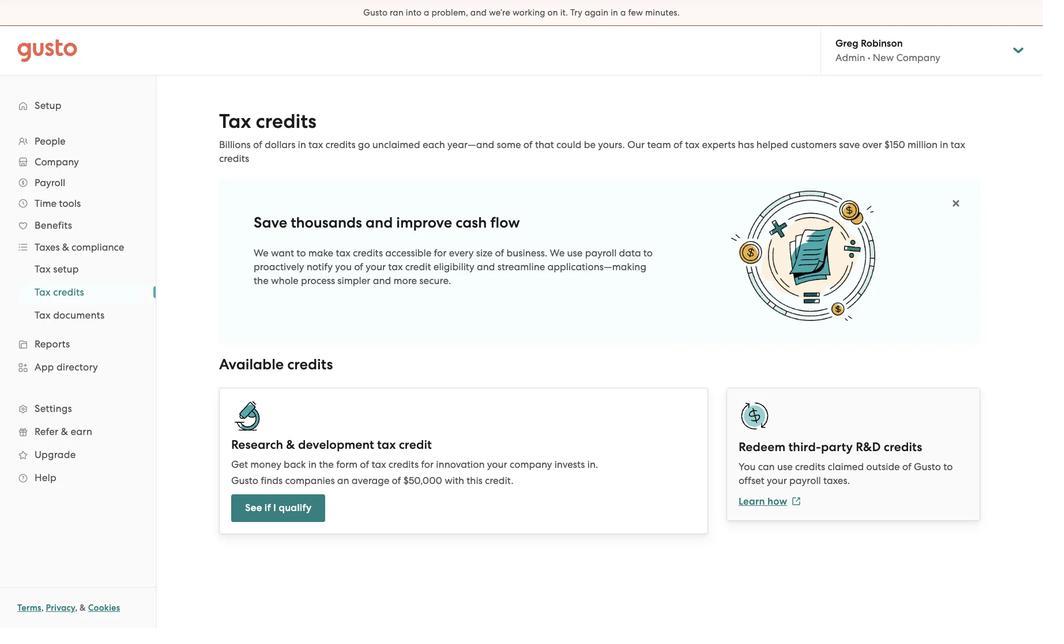 Task type: vqa. For each thing, say whether or not it's contained in the screenshot.
verify bank account "link" at bottom left's VERIFY BANK ACCOUNT
no



Task type: locate. For each thing, give the bounding box(es) containing it.
1 vertical spatial gusto
[[915, 461, 942, 473]]

2 vertical spatial your
[[767, 475, 788, 487]]

help link
[[12, 468, 144, 489]]

to inside you can use credits claimed outside of gusto to offset your payroll taxes.
[[944, 461, 954, 473]]

credit.
[[485, 475, 514, 487]]

0 vertical spatial gusto
[[364, 8, 388, 18]]

0 horizontal spatial gusto
[[231, 475, 258, 487]]

your inside the get money back in the form of tax credits for innovation your company invests in. gusto finds companies an average of $50,000 with this credit.
[[488, 459, 508, 471]]

to
[[297, 248, 306, 259], [644, 248, 653, 259], [944, 461, 954, 473]]

tax down tax credits
[[35, 310, 51, 321]]

of up average
[[360, 459, 369, 471]]

documents
[[53, 310, 105, 321]]

2 horizontal spatial your
[[767, 475, 788, 487]]

learn how
[[739, 496, 788, 508]]

, left cookies
[[75, 604, 78, 614]]

of right outside
[[903, 461, 912, 473]]

credit down accessible
[[406, 261, 431, 273]]

the down proactively
[[254, 275, 269, 287]]

tax documents link
[[21, 305, 144, 326]]

tax down "tax setup"
[[35, 287, 51, 298]]

0 horizontal spatial a
[[424, 8, 430, 18]]

eligibility
[[434, 261, 475, 273]]

problem,
[[432, 8, 469, 18]]

2 horizontal spatial gusto
[[915, 461, 942, 473]]

save
[[254, 214, 287, 232]]

credits inside the get money back in the form of tax credits for innovation your company invests in. gusto finds companies an average of $50,000 with this credit.
[[389, 459, 419, 471]]

tax down taxes
[[35, 264, 51, 275]]

for up eligibility
[[434, 248, 447, 259]]

some
[[497, 139, 521, 151]]

get
[[231, 459, 248, 471]]

0 vertical spatial your
[[366, 261, 386, 273]]

& for compliance
[[62, 242, 69, 253]]

0 horizontal spatial payroll
[[586, 248, 617, 259]]

0 horizontal spatial to
[[297, 248, 306, 259]]

we left the want at the left top of page
[[254, 248, 269, 259]]

2 vertical spatial gusto
[[231, 475, 258, 487]]

gusto inside the get money back in the form of tax credits for innovation your company invests in. gusto finds companies an average of $50,000 with this credit.
[[231, 475, 258, 487]]

gusto navigation element
[[0, 76, 156, 508]]

& left earn
[[61, 426, 68, 438]]

2 list from the top
[[0, 258, 156, 327]]

for up $50,000 on the left of page
[[421, 459, 434, 471]]

and
[[471, 8, 487, 18], [366, 214, 393, 232], [477, 261, 495, 273], [373, 275, 391, 287]]

company inside greg robinson admin • new company
[[897, 52, 941, 63]]

•
[[868, 52, 871, 63]]

credits inside you can use credits claimed outside of gusto to offset your payroll taxes.
[[796, 461, 826, 473]]

helped
[[757, 139, 789, 151]]

company right new
[[897, 52, 941, 63]]

0 horizontal spatial use
[[568, 248, 583, 259]]

time tools
[[35, 198, 81, 209]]

admin
[[836, 52, 866, 63]]

we right business.
[[550, 248, 565, 259]]

save thousands and improve cash flow
[[254, 214, 520, 232]]

0 vertical spatial payroll
[[586, 248, 617, 259]]

that
[[535, 139, 554, 151]]

and left we're
[[471, 8, 487, 18]]

0 horizontal spatial company
[[35, 156, 79, 168]]

tax for tax setup
[[35, 264, 51, 275]]

robinson
[[862, 38, 904, 50]]

again
[[585, 8, 609, 18]]

get money back in the form of tax credits for innovation your company invests in. gusto finds companies an average of $50,000 with this credit.
[[231, 459, 599, 487]]

0 vertical spatial for
[[434, 248, 447, 259]]

& up back
[[286, 438, 295, 453]]

1 horizontal spatial payroll
[[790, 475, 822, 487]]

2 horizontal spatial to
[[944, 461, 954, 473]]

& right taxes
[[62, 242, 69, 253]]

app
[[35, 362, 54, 373]]

& for development
[[286, 438, 295, 453]]

working
[[513, 8, 546, 18]]

setup link
[[12, 95, 144, 116]]

over
[[863, 139, 883, 151]]

your up 'simpler'
[[366, 261, 386, 273]]

0 horizontal spatial ,
[[41, 604, 44, 614]]

your up credit. on the left bottom
[[488, 459, 508, 471]]

improve
[[397, 214, 453, 232]]

tax setup link
[[21, 259, 144, 280]]

see if i qualify link
[[231, 495, 326, 523]]

tax inside tax credits billions of dollars in tax credits go unclaimed each year—and some of that could be yours. our team of tax experts has helped customers save over $150 million in tax credits
[[219, 110, 251, 133]]

your
[[366, 261, 386, 273], [488, 459, 508, 471], [767, 475, 788, 487]]

list
[[0, 131, 156, 490], [0, 258, 156, 327]]

in
[[611, 8, 619, 18], [298, 139, 306, 151], [941, 139, 949, 151], [309, 459, 317, 471]]

the down research & development tax credit
[[319, 459, 334, 471]]

tax documents
[[35, 310, 105, 321]]

refer & earn
[[35, 426, 92, 438]]

into
[[406, 8, 422, 18]]

1 list from the top
[[0, 131, 156, 490]]

of right the 'size'
[[495, 248, 505, 259]]

payroll inside we want to make tax credits accessible for every size of business. we use payroll data to proactively notify you of your tax credit eligibility and streamline applications—making the whole process simpler and more secure.
[[586, 248, 617, 259]]

reports
[[35, 339, 70, 350]]

you can use credits claimed outside of gusto to offset your payroll taxes.
[[739, 461, 954, 487]]

in right dollars
[[298, 139, 306, 151]]

a right the into
[[424, 8, 430, 18]]

& left cookies button
[[80, 604, 86, 614]]

for inside the get money back in the form of tax credits for innovation your company invests in. gusto finds companies an average of $50,000 with this credit.
[[421, 459, 434, 471]]

1 horizontal spatial ,
[[75, 604, 78, 614]]

credit
[[406, 261, 431, 273], [399, 438, 432, 453]]

you
[[739, 461, 756, 473]]

list containing tax setup
[[0, 258, 156, 327]]

each
[[423, 139, 445, 151]]

1 vertical spatial use
[[778, 461, 793, 473]]

yours.
[[599, 139, 625, 151]]

more
[[394, 275, 417, 287]]

0 vertical spatial credit
[[406, 261, 431, 273]]

& inside dropdown button
[[62, 242, 69, 253]]

thousands
[[291, 214, 362, 232]]

outside
[[867, 461, 901, 473]]

1 vertical spatial your
[[488, 459, 508, 471]]

gusto
[[364, 8, 388, 18], [915, 461, 942, 473], [231, 475, 258, 487]]

of left dollars
[[253, 139, 262, 151]]

1 horizontal spatial to
[[644, 248, 653, 259]]

payroll up applications—making
[[586, 248, 617, 259]]

in right the million at the top
[[941, 139, 949, 151]]

experts
[[703, 139, 736, 151]]

use up applications—making
[[568, 248, 583, 259]]

of up 'simpler'
[[354, 261, 364, 273]]

see
[[245, 502, 262, 514]]

tax inside "link"
[[35, 287, 51, 298]]

qualify
[[279, 502, 312, 514]]

use right can
[[778, 461, 793, 473]]

1 , from the left
[[41, 604, 44, 614]]

payroll
[[35, 177, 65, 189]]

of right team
[[674, 139, 683, 151]]

gusto inside you can use credits claimed outside of gusto to offset your payroll taxes.
[[915, 461, 942, 473]]

billions
[[219, 139, 251, 151]]

of
[[253, 139, 262, 151], [524, 139, 533, 151], [674, 139, 683, 151], [495, 248, 505, 259], [354, 261, 364, 273], [360, 459, 369, 471], [903, 461, 912, 473], [392, 475, 401, 487]]

tax
[[309, 139, 323, 151], [686, 139, 700, 151], [951, 139, 966, 151], [336, 248, 351, 259], [389, 261, 403, 273], [377, 438, 396, 453], [372, 459, 386, 471]]

secure.
[[420, 275, 451, 287]]

1 vertical spatial for
[[421, 459, 434, 471]]

gusto right outside
[[915, 461, 942, 473]]

company down people
[[35, 156, 79, 168]]

your down can
[[767, 475, 788, 487]]

credits inside "link"
[[53, 287, 84, 298]]

company
[[897, 52, 941, 63], [35, 156, 79, 168]]

0 vertical spatial the
[[254, 275, 269, 287]]

and down the 'size'
[[477, 261, 495, 273]]

in up companies
[[309, 459, 317, 471]]

1 vertical spatial company
[[35, 156, 79, 168]]

upgrade link
[[12, 445, 144, 466]]

payroll left taxes. at the bottom of the page
[[790, 475, 822, 487]]

this
[[467, 475, 483, 487]]

gusto left the ran
[[364, 8, 388, 18]]

0 horizontal spatial the
[[254, 275, 269, 287]]

home image
[[17, 39, 77, 62]]

payroll inside you can use credits claimed outside of gusto to offset your payroll taxes.
[[790, 475, 822, 487]]

0 horizontal spatial your
[[366, 261, 386, 273]]

1 horizontal spatial the
[[319, 459, 334, 471]]

company inside company dropdown button
[[35, 156, 79, 168]]

gusto down get
[[231, 475, 258, 487]]

in.
[[588, 459, 599, 471]]

data
[[620, 248, 642, 259]]

how
[[768, 496, 788, 508]]

0 horizontal spatial we
[[254, 248, 269, 259]]

1 horizontal spatial your
[[488, 459, 508, 471]]

& for earn
[[61, 426, 68, 438]]

1 horizontal spatial company
[[897, 52, 941, 63]]

the inside the get money back in the form of tax credits for innovation your company invests in. gusto finds companies an average of $50,000 with this credit.
[[319, 459, 334, 471]]

1 vertical spatial the
[[319, 459, 334, 471]]

people
[[35, 136, 66, 147]]

1 horizontal spatial use
[[778, 461, 793, 473]]

1 horizontal spatial a
[[621, 8, 626, 18]]

0 vertical spatial use
[[568, 248, 583, 259]]

learn
[[739, 496, 766, 508]]

credits
[[256, 110, 317, 133], [326, 139, 356, 151], [219, 153, 249, 164], [353, 248, 383, 259], [53, 287, 84, 298], [288, 356, 333, 374], [885, 440, 923, 455], [389, 459, 419, 471], [796, 461, 826, 473]]

a left 'few'
[[621, 8, 626, 18]]

the inside we want to make tax credits accessible for every size of business. we use payroll data to proactively notify you of your tax credit eligibility and streamline applications—making the whole process simpler and more secure.
[[254, 275, 269, 287]]

we
[[254, 248, 269, 259], [550, 248, 565, 259]]

tax for tax documents
[[35, 310, 51, 321]]

few
[[629, 8, 643, 18]]

, left privacy
[[41, 604, 44, 614]]

0 vertical spatial company
[[897, 52, 941, 63]]

1 vertical spatial payroll
[[790, 475, 822, 487]]

setup
[[35, 100, 62, 111]]

minutes.
[[646, 8, 680, 18]]

taxes & compliance button
[[12, 237, 144, 258]]

tax up "billions"
[[219, 110, 251, 133]]

settings link
[[12, 399, 144, 420]]

1 horizontal spatial we
[[550, 248, 565, 259]]

credit up the get money back in the form of tax credits for innovation your company invests in. gusto finds companies an average of $50,000 with this credit. at the bottom
[[399, 438, 432, 453]]



Task type: describe. For each thing, give the bounding box(es) containing it.
refer
[[35, 426, 58, 438]]

and left more
[[373, 275, 391, 287]]

1 horizontal spatial gusto
[[364, 8, 388, 18]]

tax credits billions of dollars in tax credits go unclaimed each year—and some of that could be yours. our team of tax experts has helped customers save over $150 million in tax credits
[[219, 110, 966, 164]]

business.
[[507, 248, 548, 259]]

tax for tax credits
[[35, 287, 51, 298]]

i
[[274, 502, 276, 514]]

development
[[298, 438, 374, 453]]

whole
[[271, 275, 299, 287]]

2 , from the left
[[75, 604, 78, 614]]

redeem third-party r&d credits
[[739, 440, 923, 455]]

learn how link
[[739, 496, 802, 508]]

cookies button
[[88, 602, 120, 616]]

could
[[557, 139, 582, 151]]

privacy link
[[46, 604, 75, 614]]

use inside we want to make tax credits accessible for every size of business. we use payroll data to proactively notify you of your tax credit eligibility and streamline applications—making the whole process simpler and more secure.
[[568, 248, 583, 259]]

can
[[759, 461, 775, 473]]

list containing people
[[0, 131, 156, 490]]

of inside you can use credits claimed outside of gusto to offset your payroll taxes.
[[903, 461, 912, 473]]

has
[[739, 139, 755, 151]]

setup
[[53, 264, 79, 275]]

companies
[[285, 475, 335, 487]]

applications—making
[[548, 261, 647, 273]]

customers
[[791, 139, 837, 151]]

1 vertical spatial credit
[[399, 438, 432, 453]]

flow
[[491, 214, 520, 232]]

notify
[[307, 261, 333, 273]]

upgrade
[[35, 450, 76, 461]]

finds
[[261, 475, 283, 487]]

your inside we want to make tax credits accessible for every size of business. we use payroll data to proactively notify you of your tax credit eligibility and streamline applications—making the whole process simpler and more secure.
[[366, 261, 386, 273]]

see if i qualify
[[245, 502, 312, 514]]

be
[[584, 139, 596, 151]]

average
[[352, 475, 390, 487]]

taxes
[[35, 242, 60, 253]]

of right average
[[392, 475, 401, 487]]

$50,000
[[404, 475, 443, 487]]

taxes.
[[824, 475, 851, 487]]

your inside you can use credits claimed outside of gusto to offset your payroll taxes.
[[767, 475, 788, 487]]

and up accessible
[[366, 214, 393, 232]]

compliance
[[72, 242, 124, 253]]

third-
[[789, 440, 822, 455]]

greg
[[836, 38, 859, 50]]

reports link
[[12, 334, 144, 355]]

credit inside we want to make tax credits accessible for every size of business. we use payroll data to proactively notify you of your tax credit eligibility and streamline applications—making the whole process simpler and more secure.
[[406, 261, 431, 273]]

if
[[265, 502, 271, 514]]

available credits
[[219, 356, 333, 374]]

our
[[628, 139, 645, 151]]

terms link
[[17, 604, 41, 614]]

we're
[[489, 8, 511, 18]]

make
[[309, 248, 334, 259]]

size
[[477, 248, 493, 259]]

cash
[[456, 214, 487, 232]]

1 a from the left
[[424, 8, 430, 18]]

you
[[335, 261, 352, 273]]

payroll button
[[12, 173, 144, 193]]

use inside you can use credits claimed outside of gusto to offset your payroll taxes.
[[778, 461, 793, 473]]

r&d
[[856, 440, 882, 455]]

directory
[[56, 362, 98, 373]]

party
[[822, 440, 854, 455]]

credits inside we want to make tax credits accessible for every size of business. we use payroll data to proactively notify you of your tax credit eligibility and streamline applications—making the whole process simpler and more secure.
[[353, 248, 383, 259]]

million
[[908, 139, 938, 151]]

2 we from the left
[[550, 248, 565, 259]]

time
[[35, 198, 57, 209]]

back
[[284, 459, 306, 471]]

proactively
[[254, 261, 304, 273]]

try
[[571, 8, 583, 18]]

invests
[[555, 459, 585, 471]]

in inside the get money back in the form of tax credits for innovation your company invests in. gusto finds companies an average of $50,000 with this credit.
[[309, 459, 317, 471]]

settings
[[35, 403, 72, 415]]

of left that
[[524, 139, 533, 151]]

tax inside the get money back in the form of tax credits for innovation your company invests in. gusto finds companies an average of $50,000 with this credit.
[[372, 459, 386, 471]]

research
[[231, 438, 283, 453]]

privacy
[[46, 604, 75, 614]]

tax setup
[[35, 264, 79, 275]]

available
[[219, 356, 284, 374]]

save
[[840, 139, 861, 151]]

taxes & compliance
[[35, 242, 124, 253]]

team
[[648, 139, 672, 151]]

terms , privacy , & cookies
[[17, 604, 120, 614]]

app directory link
[[12, 357, 144, 378]]

it.
[[561, 8, 569, 18]]

dollars
[[265, 139, 296, 151]]

benefits
[[35, 220, 72, 231]]

people button
[[12, 131, 144, 152]]

benefits link
[[12, 215, 144, 236]]

in right again at the right of page
[[611, 8, 619, 18]]

for inside we want to make tax credits accessible for every size of business. we use payroll data to proactively notify you of your tax credit eligibility and streamline applications—making the whole process simpler and more secure.
[[434, 248, 447, 259]]

with
[[445, 475, 465, 487]]

tax credits link
[[21, 282, 144, 303]]

year—and
[[448, 139, 495, 151]]

every
[[449, 248, 474, 259]]

2 a from the left
[[621, 8, 626, 18]]

streamline
[[498, 261, 546, 273]]

on
[[548, 8, 558, 18]]

tax for tax credits billions of dollars in tax credits go unclaimed each year—and some of that could be yours. our team of tax experts has helped customers save over $150 million in tax credits
[[219, 110, 251, 133]]

time tools button
[[12, 193, 144, 214]]

1 we from the left
[[254, 248, 269, 259]]

an
[[337, 475, 350, 487]]

process
[[301, 275, 335, 287]]



